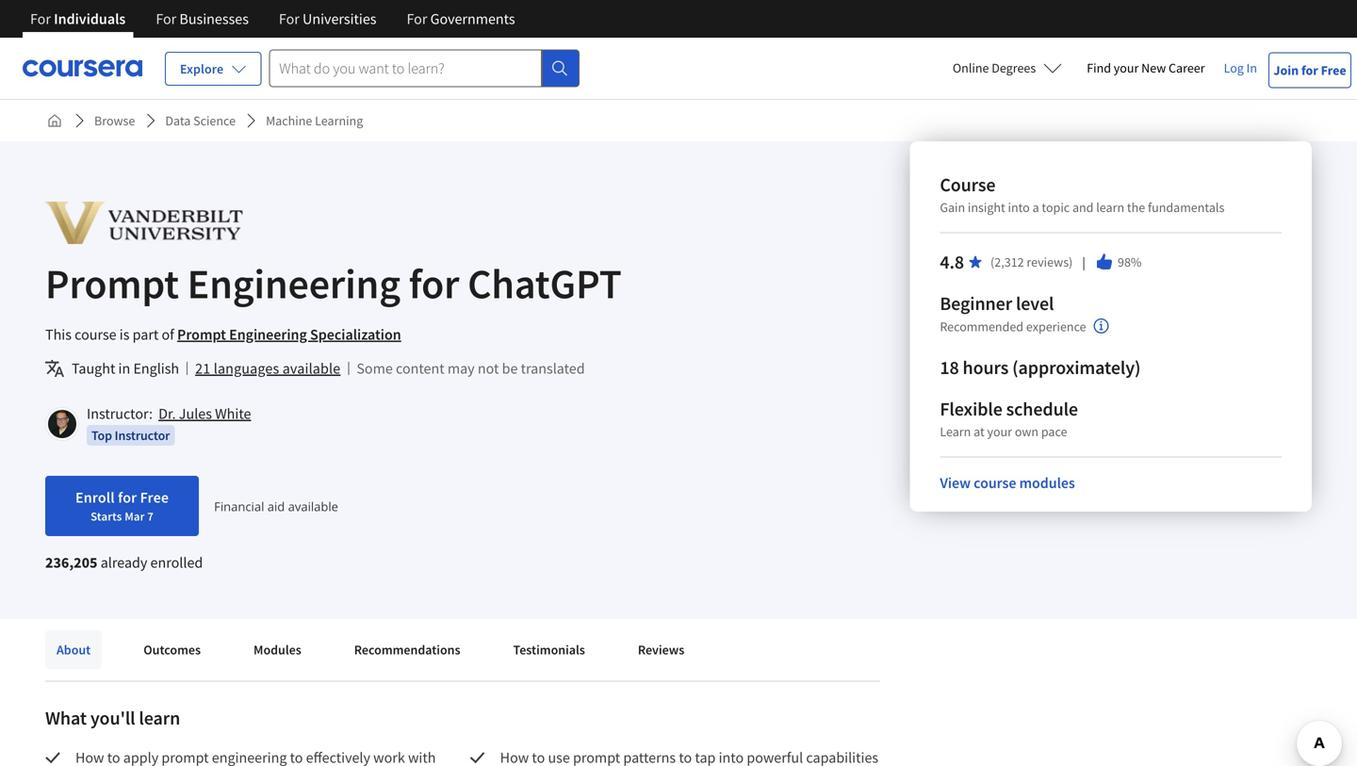 Task type: locate. For each thing, give the bounding box(es) containing it.
for left individuals
[[30, 9, 51, 28]]

log in link
[[1215, 57, 1267, 79]]

testimonials link
[[502, 631, 597, 669]]

specialization
[[310, 325, 401, 344]]

1 vertical spatial course
[[974, 474, 1017, 493]]

log
[[1224, 59, 1244, 76]]

prompt up is
[[45, 257, 179, 310]]

and
[[1073, 199, 1094, 216]]

banner navigation
[[15, 0, 530, 38]]

1 vertical spatial for
[[409, 257, 460, 310]]

join for free
[[1274, 62, 1347, 79]]

learn inside course gain insight into a topic and learn the fundamentals
[[1097, 199, 1125, 216]]

course right 'view'
[[974, 474, 1017, 493]]

your inside flexible schedule learn at your own pace
[[988, 423, 1013, 440]]

free inside enroll for free starts mar 7
[[140, 488, 169, 507]]

about
[[57, 642, 91, 659]]

instructor: dr. jules white top instructor
[[87, 404, 251, 444]]

0 horizontal spatial your
[[988, 423, 1013, 440]]

be
[[502, 359, 518, 378]]

own
[[1015, 423, 1039, 440]]

2 vertical spatial for
[[118, 488, 137, 507]]

1 horizontal spatial free
[[1321, 62, 1347, 79]]

0 vertical spatial available
[[283, 359, 341, 378]]

for left universities
[[279, 9, 300, 28]]

starts
[[91, 509, 122, 524]]

what you'll learn
[[45, 707, 180, 730]]

learn
[[1097, 199, 1125, 216], [139, 707, 180, 730]]

enrolled
[[150, 553, 203, 572]]

course for modules
[[974, 474, 1017, 493]]

recommendations
[[354, 642, 461, 659]]

of
[[162, 325, 174, 344]]

modules
[[254, 642, 301, 659]]

prompt right of
[[177, 325, 226, 344]]

available for financial aid available
[[288, 498, 338, 515]]

learn right you'll
[[139, 707, 180, 730]]

1 horizontal spatial your
[[1114, 59, 1139, 76]]

degrees
[[992, 59, 1036, 76]]

into
[[1008, 199, 1030, 216]]

available down prompt engineering specialization link
[[283, 359, 341, 378]]

free
[[1321, 62, 1347, 79], [140, 488, 169, 507]]

2 horizontal spatial for
[[1302, 62, 1319, 79]]

free up 7
[[140, 488, 169, 507]]

for up content
[[409, 257, 460, 310]]

businesses
[[180, 9, 249, 28]]

free right the join
[[1321, 62, 1347, 79]]

1 vertical spatial free
[[140, 488, 169, 507]]

for inside enroll for free starts mar 7
[[118, 488, 137, 507]]

free for enroll
[[140, 488, 169, 507]]

for
[[1302, 62, 1319, 79], [409, 257, 460, 310], [118, 488, 137, 507]]

available
[[283, 359, 341, 378], [288, 498, 338, 515]]

1 horizontal spatial learn
[[1097, 199, 1125, 216]]

3 for from the left
[[279, 9, 300, 28]]

0 vertical spatial free
[[1321, 62, 1347, 79]]

available for 21 languages available
[[283, 359, 341, 378]]

at
[[974, 423, 985, 440]]

your right find
[[1114, 59, 1139, 76]]

engineering up prompt engineering specialization link
[[187, 257, 401, 310]]

home image
[[47, 113, 62, 128]]

learning
[[315, 112, 363, 129]]

english
[[133, 359, 179, 378]]

prompt
[[45, 257, 179, 310], [177, 325, 226, 344]]

1 horizontal spatial for
[[409, 257, 460, 310]]

a
[[1033, 199, 1040, 216]]

for up the mar
[[118, 488, 137, 507]]

find your new career
[[1087, 59, 1205, 76]]

your right at
[[988, 423, 1013, 440]]

course
[[75, 325, 117, 344], [974, 474, 1017, 493]]

for businesses
[[156, 9, 249, 28]]

outcomes
[[144, 642, 201, 659]]

1 vertical spatial available
[[288, 498, 338, 515]]

chatgpt
[[468, 257, 622, 310]]

flexible schedule learn at your own pace
[[940, 397, 1078, 440]]

may
[[448, 359, 475, 378]]

for up what do you want to learn? text field
[[407, 9, 427, 28]]

instructor:
[[87, 404, 153, 423]]

2 for from the left
[[156, 9, 177, 28]]

taught in english
[[72, 359, 179, 378]]

for for enroll
[[118, 488, 137, 507]]

0 horizontal spatial learn
[[139, 707, 180, 730]]

1 vertical spatial engineering
[[229, 325, 307, 344]]

0 vertical spatial learn
[[1097, 199, 1125, 216]]

your
[[1114, 59, 1139, 76], [988, 423, 1013, 440]]

available inside button
[[283, 359, 341, 378]]

for universities
[[279, 9, 377, 28]]

recommendations link
[[343, 631, 472, 669]]

reviews
[[638, 642, 685, 659]]

engineering up 21 languages available
[[229, 325, 307, 344]]

for governments
[[407, 9, 515, 28]]

information about difficulty level pre-requisites. image
[[1094, 319, 1109, 334]]

financial
[[214, 498, 264, 515]]

0 vertical spatial your
[[1114, 59, 1139, 76]]

reviews)
[[1027, 254, 1073, 271]]

for for individuals
[[30, 9, 51, 28]]

what
[[45, 707, 87, 730]]

course left is
[[75, 325, 117, 344]]

available right aid
[[288, 498, 338, 515]]

white
[[215, 404, 251, 423]]

0 horizontal spatial free
[[140, 488, 169, 507]]

0 vertical spatial course
[[75, 325, 117, 344]]

gain
[[940, 199, 966, 216]]

for individuals
[[30, 9, 126, 28]]

outcomes link
[[132, 631, 212, 669]]

in
[[1247, 59, 1258, 76]]

learn left the
[[1097, 199, 1125, 216]]

1 vertical spatial learn
[[139, 707, 180, 730]]

find
[[1087, 59, 1112, 76]]

0 horizontal spatial for
[[118, 488, 137, 507]]

part
[[133, 325, 159, 344]]

1 for from the left
[[30, 9, 51, 28]]

log in
[[1224, 59, 1258, 76]]

online
[[953, 59, 989, 76]]

financial aid available button
[[214, 498, 338, 515]]

reviews link
[[627, 631, 696, 669]]

prompt engineering for chatgpt
[[45, 257, 622, 310]]

0 vertical spatial for
[[1302, 62, 1319, 79]]

for right the join
[[1302, 62, 1319, 79]]

for left businesses
[[156, 9, 177, 28]]

1 horizontal spatial course
[[974, 474, 1017, 493]]

None search field
[[269, 49, 580, 87]]

1 vertical spatial your
[[988, 423, 1013, 440]]

join for free link
[[1269, 52, 1352, 88]]

0 vertical spatial engineering
[[187, 257, 401, 310]]

7
[[147, 509, 154, 524]]

0 horizontal spatial course
[[75, 325, 117, 344]]

engineering
[[187, 257, 401, 310], [229, 325, 307, 344]]

4 for from the left
[[407, 9, 427, 28]]

browse link
[[87, 104, 143, 138]]



Task type: describe. For each thing, give the bounding box(es) containing it.
course for is
[[75, 325, 117, 344]]

your inside "link"
[[1114, 59, 1139, 76]]

flexible
[[940, 397, 1003, 421]]

governments
[[430, 9, 515, 28]]

recommended
[[940, 318, 1024, 335]]

view course modules
[[940, 474, 1075, 493]]

some
[[357, 359, 393, 378]]

course gain insight into a topic and learn the fundamentals
[[940, 173, 1225, 216]]

21
[[195, 359, 211, 378]]

vanderbilt university image
[[45, 202, 243, 244]]

top
[[91, 427, 112, 444]]

some content may not be translated
[[357, 359, 585, 378]]

98%
[[1118, 254, 1142, 271]]

testimonials
[[513, 642, 585, 659]]

individuals
[[54, 9, 126, 28]]

recommended experience
[[940, 318, 1087, 335]]

languages
[[214, 359, 279, 378]]

prompt engineering specialization link
[[177, 325, 401, 344]]

taught
[[72, 359, 115, 378]]

machine
[[266, 112, 312, 129]]

translated
[[521, 359, 585, 378]]

|
[[1081, 253, 1088, 271]]

view course modules link
[[940, 474, 1075, 493]]

dr. jules white image
[[48, 410, 76, 438]]

this
[[45, 325, 72, 344]]

level
[[1016, 292, 1054, 315]]

view
[[940, 474, 971, 493]]

1 vertical spatial prompt
[[177, 325, 226, 344]]

0 vertical spatial prompt
[[45, 257, 179, 310]]

jules
[[179, 404, 212, 423]]

in
[[118, 359, 130, 378]]

online degrees
[[953, 59, 1036, 76]]

explore button
[[165, 52, 261, 86]]

learn
[[940, 423, 971, 440]]

dr.
[[159, 404, 176, 423]]

already
[[101, 553, 147, 572]]

modules
[[1020, 474, 1075, 493]]

beginner level
[[940, 292, 1054, 315]]

What do you want to learn? text field
[[269, 49, 542, 87]]

pace
[[1042, 423, 1068, 440]]

the
[[1127, 199, 1146, 216]]

enroll
[[75, 488, 115, 507]]

this course is part of prompt engineering specialization
[[45, 325, 401, 344]]

21 languages available
[[195, 359, 341, 378]]

for for governments
[[407, 9, 427, 28]]

you'll
[[90, 707, 135, 730]]

18
[[940, 356, 959, 379]]

science
[[193, 112, 236, 129]]

universities
[[303, 9, 377, 28]]

experience
[[1027, 318, 1087, 335]]

career
[[1169, 59, 1205, 76]]

modules link
[[242, 631, 313, 669]]

mar
[[125, 509, 145, 524]]

4.8
[[940, 250, 964, 274]]

for for join
[[1302, 62, 1319, 79]]

(approximately)
[[1013, 356, 1141, 379]]

course
[[940, 173, 996, 197]]

schedule
[[1007, 397, 1078, 421]]

free for join
[[1321, 62, 1347, 79]]

hours
[[963, 356, 1009, 379]]

coursera image
[[23, 53, 142, 83]]

data
[[165, 112, 191, 129]]

dr. jules white link
[[159, 404, 251, 423]]

21 languages available button
[[195, 357, 341, 380]]

explore
[[180, 60, 224, 77]]

data science
[[165, 112, 236, 129]]

online degrees button
[[938, 47, 1078, 89]]

topic
[[1042, 199, 1070, 216]]

machine learning
[[266, 112, 363, 129]]

236,205 already enrolled
[[45, 553, 203, 572]]

financial aid available
[[214, 498, 338, 515]]

not
[[478, 359, 499, 378]]

for for businesses
[[156, 9, 177, 28]]

(2,312
[[991, 254, 1024, 271]]

236,205
[[45, 553, 98, 572]]

fundamentals
[[1148, 199, 1225, 216]]

is
[[120, 325, 130, 344]]

18 hours (approximately)
[[940, 356, 1141, 379]]

for for universities
[[279, 9, 300, 28]]

new
[[1142, 59, 1166, 76]]

about link
[[45, 631, 102, 669]]

insight
[[968, 199, 1006, 216]]



Task type: vqa. For each thing, say whether or not it's contained in the screenshot.
Explore
yes



